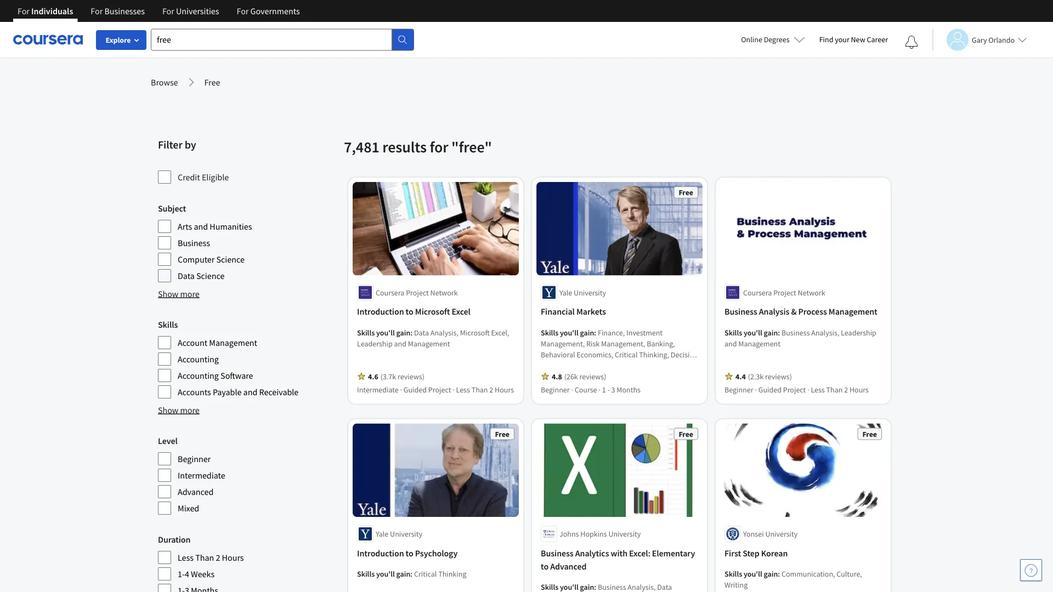 Task type: vqa. For each thing, say whether or not it's contained in the screenshot.
3,400
no



Task type: locate. For each thing, give the bounding box(es) containing it.
1 horizontal spatial yale
[[560, 288, 573, 298]]

show more button down the accounts
[[158, 404, 200, 417]]

orlando
[[989, 35, 1015, 45]]

1 vertical spatial yale
[[376, 529, 389, 539]]

thinking
[[439, 570, 467, 579]]

2 guided from the left
[[759, 385, 782, 395]]

less inside duration group
[[178, 553, 194, 564]]

: for business analytics with excel: elementary to advanced
[[594, 583, 597, 593]]

1 vertical spatial introduction
[[357, 548, 404, 559]]

yale up financial markets
[[560, 288, 573, 298]]

more for data
[[180, 289, 200, 300]]

0 vertical spatial yale
[[560, 288, 573, 298]]

duration group
[[158, 533, 337, 593]]

coursera project network up the &
[[744, 288, 826, 298]]

2 horizontal spatial leadership
[[841, 328, 877, 338]]

:
[[411, 328, 413, 338], [594, 328, 597, 338], [778, 328, 780, 338], [411, 570, 413, 579], [778, 570, 780, 579], [594, 583, 597, 593]]

gain up risk
[[580, 328, 594, 338]]

for
[[18, 5, 30, 16], [91, 5, 103, 16], [162, 5, 174, 16], [237, 5, 249, 16]]

analytics
[[575, 548, 609, 559]]

reviews) right (3.7k
[[398, 372, 425, 382]]

1 horizontal spatial network
[[798, 288, 826, 298]]

you'll up writing
[[744, 570, 763, 579]]

0 horizontal spatial than
[[195, 553, 214, 564]]

data down introduction to microsoft excel
[[414, 328, 429, 338]]

show more button for data
[[158, 288, 200, 301]]

coursera for business
[[744, 288, 772, 298]]

0 horizontal spatial 2
[[216, 553, 220, 564]]

0 vertical spatial leadership
[[841, 328, 877, 338]]

yale for introduction
[[376, 529, 389, 539]]

1 horizontal spatial leadership
[[586, 372, 622, 382]]

microsoft up data analysis, microsoft excel, leadership and management
[[415, 306, 450, 317]]

1 accounting from the top
[[178, 354, 219, 365]]

leadership
[[841, 328, 877, 338], [357, 339, 393, 349], [586, 372, 622, 382]]

business left the analysis
[[725, 306, 758, 317]]

2 network from the left
[[798, 288, 826, 298]]

3 reviews) from the left
[[766, 372, 792, 382]]

skills you'll gain : up writing
[[725, 570, 782, 579]]

: down analytics
[[594, 583, 597, 593]]

2 horizontal spatial reviews)
[[766, 372, 792, 382]]

0 horizontal spatial network
[[431, 288, 458, 298]]

skills you'll gain : down introduction to microsoft excel
[[357, 328, 414, 338]]

beginner up mixed
[[178, 454, 211, 465]]

0 vertical spatial microsoft
[[415, 306, 450, 317]]

business inside business analysis, data
[[598, 583, 626, 593]]

skills you'll gain : down analytics
[[541, 583, 598, 593]]

free for introduction to psychology
[[495, 429, 510, 439]]

explore
[[106, 35, 131, 45]]

and down software
[[243, 387, 258, 398]]

for for governments
[[237, 5, 249, 16]]

2 vertical spatial leadership
[[586, 372, 622, 382]]

3
[[612, 385, 615, 395]]

gain down introduction to microsoft excel
[[397, 328, 411, 338]]

0 vertical spatial more
[[180, 289, 200, 300]]

0 vertical spatial show more button
[[158, 288, 200, 301]]

you'll down introduction to microsoft excel
[[376, 328, 395, 338]]

2 horizontal spatial than
[[827, 385, 843, 395]]

0 horizontal spatial guided
[[404, 385, 427, 395]]

coursera image
[[13, 31, 83, 48]]

yale university up 'markets'
[[560, 288, 606, 298]]

4.8
[[552, 372, 562, 382]]

gary orlando
[[972, 35, 1015, 45]]

1 show more from the top
[[158, 289, 200, 300]]

1 horizontal spatial analysis,
[[628, 583, 656, 593]]

management, up "behavioral"
[[541, 339, 585, 349]]

2 · from the left
[[453, 385, 455, 395]]

1 vertical spatial accounting
[[178, 370, 219, 381]]

: up risk
[[594, 328, 597, 338]]

1 vertical spatial advanced
[[551, 561, 587, 572]]

yale university up 'introduction to psychology'
[[376, 529, 423, 539]]

data inside data analysis, microsoft excel, leadership and management
[[414, 328, 429, 338]]

and inside data analysis, microsoft excel, leadership and management
[[394, 339, 407, 349]]

accounting up the accounts
[[178, 370, 219, 381]]

1 horizontal spatial reviews)
[[580, 372, 607, 382]]

0 vertical spatial critical
[[615, 350, 638, 360]]

0 horizontal spatial advanced
[[178, 487, 214, 498]]

1 horizontal spatial guided
[[759, 385, 782, 395]]

business for business
[[178, 238, 210, 249]]

1 horizontal spatial intermediate
[[357, 385, 399, 395]]

2 accounting from the top
[[178, 370, 219, 381]]

analysis, inside data analysis, microsoft excel, leadership and management
[[431, 328, 459, 338]]

1 reviews) from the left
[[398, 372, 425, 382]]

for businesses
[[91, 5, 145, 16]]

university
[[574, 288, 606, 298], [390, 529, 423, 539], [609, 529, 641, 539], [766, 529, 798, 539]]

2 horizontal spatial analysis,
[[812, 328, 840, 338]]

for individuals
[[18, 5, 73, 16]]

management inside finance, investment management, risk management, banking, behavioral economics, critical thinking, decision making, innovation, regulations and compliance, , leadership and management
[[637, 372, 679, 382]]

university up "korean"
[[766, 529, 798, 539]]

gain down the analysis
[[764, 328, 778, 338]]

and up 4.6 (3.7k reviews)
[[394, 339, 407, 349]]

show for data
[[158, 289, 179, 300]]

0 horizontal spatial less
[[178, 553, 194, 564]]

2 horizontal spatial data
[[658, 583, 672, 593]]

management inside business analysis, leadership and management
[[739, 339, 781, 349]]

yale
[[560, 288, 573, 298], [376, 529, 389, 539]]

show down data science
[[158, 289, 179, 300]]

payable
[[213, 387, 242, 398]]

online degrees
[[742, 35, 790, 44]]

johns hopkins university
[[560, 529, 641, 539]]

skills
[[158, 319, 178, 330], [357, 328, 375, 338], [541, 328, 559, 338], [725, 328, 743, 338], [357, 570, 375, 579], [725, 570, 743, 579], [541, 583, 559, 593]]

(3.7k
[[381, 372, 396, 382]]

business inside business analysis & process management link
[[725, 306, 758, 317]]

2 show more from the top
[[158, 405, 200, 416]]

1 vertical spatial to
[[406, 548, 414, 559]]

4 · from the left
[[599, 385, 601, 395]]

4.4
[[736, 372, 746, 382]]

: for first step korean
[[778, 570, 780, 579]]

1 horizontal spatial 2
[[490, 385, 493, 395]]

gain down analytics
[[580, 583, 594, 593]]

introduction for introduction to psychology
[[357, 548, 404, 559]]

less for excel
[[456, 385, 470, 395]]

0 vertical spatial show more
[[158, 289, 200, 300]]

skills you'll gain : down the analysis
[[725, 328, 782, 338]]

writing
[[725, 581, 748, 590]]

management, down the finance,
[[601, 339, 646, 349]]

eligible
[[202, 172, 229, 183]]

1 horizontal spatial coursera project network
[[744, 288, 826, 298]]

show more down the accounts
[[158, 405, 200, 416]]

guided
[[404, 385, 427, 395], [759, 385, 782, 395]]

0 vertical spatial intermediate
[[357, 385, 399, 395]]

1 vertical spatial show
[[158, 405, 179, 416]]

1 network from the left
[[431, 288, 458, 298]]

university up 'markets'
[[574, 288, 606, 298]]

skills you'll gain : for analysis
[[725, 328, 782, 338]]

culture,
[[837, 570, 863, 579]]

2 vertical spatial data
[[658, 583, 672, 593]]

beginner inside the level group
[[178, 454, 211, 465]]

show more
[[158, 289, 200, 300], [158, 405, 200, 416]]

1 horizontal spatial hours
[[495, 385, 514, 395]]

introduction to microsoft excel link
[[357, 305, 515, 319]]

you'll for introduction to microsoft excel
[[376, 328, 395, 338]]

finance,
[[598, 328, 625, 338]]

financial
[[541, 306, 575, 317]]

for for universities
[[162, 5, 174, 16]]

introduction for introduction to microsoft excel
[[357, 306, 404, 317]]

2 more from the top
[[180, 405, 200, 416]]

and up "4.4"
[[725, 339, 737, 349]]

to for microsoft
[[406, 306, 414, 317]]

1-
[[178, 569, 185, 580]]

yale for financial
[[560, 288, 573, 298]]

network up introduction to microsoft excel 'link'
[[431, 288, 458, 298]]

analysis, down excel:
[[628, 583, 656, 593]]

2 for from the left
[[91, 5, 103, 16]]

business analytics with excel: elementary to advanced link
[[541, 547, 699, 573]]

0 horizontal spatial coursera
[[376, 288, 405, 298]]

reviews) down innovation,
[[580, 372, 607, 382]]

university for financial
[[574, 288, 606, 298]]

intermediate up mixed
[[178, 470, 225, 481]]

analysis, down introduction to microsoft excel 'link'
[[431, 328, 459, 338]]

free
[[204, 77, 220, 88], [679, 188, 694, 198], [495, 429, 510, 439], [679, 429, 694, 439], [863, 429, 877, 439]]

0 horizontal spatial yale
[[376, 529, 389, 539]]

guided down 4.6 (3.7k reviews)
[[404, 385, 427, 395]]

leadership inside finance, investment management, risk management, banking, behavioral economics, critical thinking, decision making, innovation, regulations and compliance, , leadership and management
[[586, 372, 622, 382]]

0 horizontal spatial beginner
[[178, 454, 211, 465]]

introduction to microsoft excel
[[357, 306, 471, 317]]

business inside business analytics with excel: elementary to advanced
[[541, 548, 574, 559]]

business down the &
[[782, 328, 810, 338]]

you'll for business analytics with excel: elementary to advanced
[[560, 583, 579, 593]]

yale university
[[560, 288, 606, 298], [376, 529, 423, 539]]

guided for analysis
[[759, 385, 782, 395]]

2 horizontal spatial 2
[[845, 385, 848, 395]]

analysis, for excel:
[[628, 583, 656, 593]]

1 horizontal spatial advanced
[[551, 561, 587, 572]]

intermediate inside the level group
[[178, 470, 225, 481]]

skills you'll gain :
[[357, 328, 414, 338], [541, 328, 598, 338], [725, 328, 782, 338], [725, 570, 782, 579], [541, 583, 598, 593]]

0 vertical spatial introduction
[[357, 306, 404, 317]]

reviews) up beginner · guided project · less than 2 hours on the bottom right of the page
[[766, 372, 792, 382]]

science down the "humanities"
[[217, 254, 245, 265]]

: down introduction to microsoft excel
[[411, 328, 413, 338]]

2 introduction from the top
[[357, 548, 404, 559]]

gain
[[397, 328, 411, 338], [580, 328, 594, 338], [764, 328, 778, 338], [397, 570, 411, 579], [764, 570, 778, 579], [580, 583, 594, 593]]

0 horizontal spatial yale university
[[376, 529, 423, 539]]

you'll down analytics
[[560, 583, 579, 593]]

microsoft inside data analysis, microsoft excel, leadership and management
[[460, 328, 490, 338]]

less for process
[[811, 385, 825, 395]]

: down "korean"
[[778, 570, 780, 579]]

1 vertical spatial show more
[[158, 405, 200, 416]]

1 horizontal spatial critical
[[615, 350, 638, 360]]

for universities
[[162, 5, 219, 16]]

gain down "korean"
[[764, 570, 778, 579]]

skills you'll gain : for to
[[357, 328, 414, 338]]

4 for from the left
[[237, 5, 249, 16]]

1 horizontal spatial microsoft
[[460, 328, 490, 338]]

critical down introduction to psychology link
[[414, 570, 437, 579]]

for left individuals
[[18, 5, 30, 16]]

analysis, for excel
[[431, 328, 459, 338]]

introduction inside 'link'
[[357, 306, 404, 317]]

science down computer science
[[196, 271, 225, 282]]

management down thinking,
[[637, 372, 679, 382]]

university up with
[[609, 529, 641, 539]]

coursera up introduction to microsoft excel
[[376, 288, 405, 298]]

2 for process
[[845, 385, 848, 395]]

account management
[[178, 337, 257, 348]]

free for first step korean
[[863, 429, 877, 439]]

business inside business analysis, leadership and management
[[782, 328, 810, 338]]

management up software
[[209, 337, 257, 348]]

advanced
[[178, 487, 214, 498], [551, 561, 587, 572]]

0 horizontal spatial critical
[[414, 570, 437, 579]]

business up computer
[[178, 238, 210, 249]]

What do you want to learn? text field
[[151, 29, 392, 51]]

guided for to
[[404, 385, 427, 395]]

you'll down the analysis
[[744, 328, 763, 338]]

business
[[178, 238, 210, 249], [725, 306, 758, 317], [782, 328, 810, 338], [541, 548, 574, 559], [598, 583, 626, 593]]

analysis, inside business analysis, leadership and management
[[812, 328, 840, 338]]

show up level
[[158, 405, 179, 416]]

1 horizontal spatial management,
[[601, 339, 646, 349]]

data inside business analysis, data
[[658, 583, 672, 593]]

2 coursera from the left
[[744, 288, 772, 298]]

science for computer science
[[217, 254, 245, 265]]

reviews) for to
[[398, 372, 425, 382]]

than for excel
[[472, 385, 488, 395]]

and
[[194, 221, 208, 232], [394, 339, 407, 349], [725, 339, 737, 349], [645, 361, 658, 371], [623, 372, 636, 382], [243, 387, 258, 398]]

0 horizontal spatial hours
[[222, 553, 244, 564]]

accounting down account
[[178, 354, 219, 365]]

university for introduction
[[390, 529, 423, 539]]

show more button for accounts
[[158, 404, 200, 417]]

by
[[185, 138, 196, 152]]

more down the accounts
[[180, 405, 200, 416]]

2 for excel
[[490, 385, 493, 395]]

3 for from the left
[[162, 5, 174, 16]]

0 horizontal spatial analysis,
[[431, 328, 459, 338]]

microsoft for to
[[415, 306, 450, 317]]

1 vertical spatial intermediate
[[178, 470, 225, 481]]

accounting
[[178, 354, 219, 365], [178, 370, 219, 381]]

accounts payable and receivable
[[178, 387, 299, 398]]

analysis, inside business analysis, data
[[628, 583, 656, 593]]

and inside business analysis, leadership and management
[[725, 339, 737, 349]]

data for analysis,
[[414, 328, 429, 338]]

analysis, for process
[[812, 328, 840, 338]]

1 vertical spatial more
[[180, 405, 200, 416]]

4.4 (2.3k reviews)
[[736, 372, 792, 382]]

0 horizontal spatial management,
[[541, 339, 585, 349]]

you'll down financial markets
[[560, 328, 579, 338]]

1 coursera project network from the left
[[376, 288, 458, 298]]

explore button
[[96, 30, 147, 50]]

: down the analysis
[[778, 328, 780, 338]]

arts and humanities
[[178, 221, 252, 232]]

0 horizontal spatial data
[[178, 271, 195, 282]]

gain for introduction to microsoft excel
[[397, 328, 411, 338]]

1 more from the top
[[180, 289, 200, 300]]

0 vertical spatial yale university
[[560, 288, 606, 298]]

guided down 4.4 (2.3k reviews)
[[759, 385, 782, 395]]

: for financial markets
[[594, 328, 597, 338]]

·
[[400, 385, 402, 395], [453, 385, 455, 395], [572, 385, 573, 395], [599, 385, 601, 395], [755, 385, 757, 395], [808, 385, 810, 395]]

online
[[742, 35, 763, 44]]

4.6 (3.7k reviews)
[[368, 372, 425, 382]]

2 horizontal spatial less
[[811, 385, 825, 395]]

financial markets link
[[541, 305, 699, 319]]

hours for business analysis & process management
[[850, 385, 869, 395]]

2 show from the top
[[158, 405, 179, 416]]

0 vertical spatial data
[[178, 271, 195, 282]]

to inside 'link'
[[406, 306, 414, 317]]

1 vertical spatial microsoft
[[460, 328, 490, 338]]

management inside skills group
[[209, 337, 257, 348]]

0 horizontal spatial intermediate
[[178, 470, 225, 481]]

free for financial markets
[[679, 188, 694, 198]]

1 horizontal spatial yale university
[[560, 288, 606, 298]]

0 horizontal spatial microsoft
[[415, 306, 450, 317]]

coursera up the analysis
[[744, 288, 772, 298]]

analysis, down process
[[812, 328, 840, 338]]

intermediate
[[357, 385, 399, 395], [178, 470, 225, 481]]

1 horizontal spatial less
[[456, 385, 470, 395]]

1 for from the left
[[18, 5, 30, 16]]

science
[[217, 254, 245, 265], [196, 271, 225, 282]]

1 show from the top
[[158, 289, 179, 300]]

2 vertical spatial to
[[541, 561, 549, 572]]

show more for data science
[[158, 289, 200, 300]]

business for business analysis, data
[[598, 583, 626, 593]]

yale up 'introduction to psychology'
[[376, 529, 389, 539]]

reviews) for markets
[[580, 372, 607, 382]]

arts
[[178, 221, 192, 232]]

network up process
[[798, 288, 826, 298]]

for left universities
[[162, 5, 174, 16]]

advanced down analytics
[[551, 561, 587, 572]]

coursera project network for analysis
[[744, 288, 826, 298]]

data down computer
[[178, 271, 195, 282]]

0 vertical spatial science
[[217, 254, 245, 265]]

1 vertical spatial leadership
[[357, 339, 393, 349]]

2 horizontal spatial beginner
[[725, 385, 754, 395]]

2 reviews) from the left
[[580, 372, 607, 382]]

intermediate down 4.6
[[357, 385, 399, 395]]

show
[[158, 289, 179, 300], [158, 405, 179, 416]]

0 vertical spatial show
[[158, 289, 179, 300]]

process
[[799, 306, 827, 317]]

network for excel
[[431, 288, 458, 298]]

0 vertical spatial advanced
[[178, 487, 214, 498]]

beginner down "4.8"
[[541, 385, 570, 395]]

management up (2.3k
[[739, 339, 781, 349]]

beginner
[[541, 385, 570, 395], [725, 385, 754, 395], [178, 454, 211, 465]]

accounting for accounting software
[[178, 370, 219, 381]]

business inside subject group
[[178, 238, 210, 249]]

beginner for beginner · guided project · less than 2 hours
[[725, 385, 754, 395]]

microsoft inside 'link'
[[415, 306, 450, 317]]

data inside subject group
[[178, 271, 195, 282]]

0 horizontal spatial reviews)
[[398, 372, 425, 382]]

and down the regulations
[[623, 372, 636, 382]]

business down business analytics with excel: elementary to advanced
[[598, 583, 626, 593]]

1 horizontal spatial beginner
[[541, 385, 570, 395]]

level group
[[158, 435, 337, 516]]

more for accounts
[[180, 405, 200, 416]]

2 show more button from the top
[[158, 404, 200, 417]]

degrees
[[764, 35, 790, 44]]

1 vertical spatial show more button
[[158, 404, 200, 417]]

hours
[[495, 385, 514, 395], [850, 385, 869, 395], [222, 553, 244, 564]]

1 vertical spatial yale university
[[376, 529, 423, 539]]

show for accounts
[[158, 405, 179, 416]]

0 vertical spatial accounting
[[178, 354, 219, 365]]

show more button down data science
[[158, 288, 200, 301]]

1 horizontal spatial coursera
[[744, 288, 772, 298]]

months
[[617, 385, 641, 395]]

business down johns
[[541, 548, 574, 559]]

more down data science
[[180, 289, 200, 300]]

1 vertical spatial critical
[[414, 570, 437, 579]]

management down introduction to microsoft excel 'link'
[[408, 339, 450, 349]]

5 · from the left
[[755, 385, 757, 395]]

for left governments
[[237, 5, 249, 16]]

accounting software
[[178, 370, 253, 381]]

1 vertical spatial science
[[196, 271, 225, 282]]

2 horizontal spatial hours
[[850, 385, 869, 395]]

advanced up mixed
[[178, 487, 214, 498]]

to
[[406, 306, 414, 317], [406, 548, 414, 559], [541, 561, 549, 572]]

and right arts
[[194, 221, 208, 232]]

show more down data science
[[158, 289, 200, 300]]

data down elementary
[[658, 583, 672, 593]]

2 coursera project network from the left
[[744, 288, 826, 298]]

1 vertical spatial data
[[414, 328, 429, 338]]

1 horizontal spatial than
[[472, 385, 488, 395]]

1 horizontal spatial data
[[414, 328, 429, 338]]

1 introduction from the top
[[357, 306, 404, 317]]

skills you'll gain : down financial markets
[[541, 328, 598, 338]]

economics,
[[577, 350, 614, 360]]

subject group
[[158, 202, 337, 283]]

0 vertical spatial to
[[406, 306, 414, 317]]

university up 'introduction to psychology'
[[390, 529, 423, 539]]

0 horizontal spatial leadership
[[357, 339, 393, 349]]

microsoft down excel
[[460, 328, 490, 338]]

: for business analysis & process management
[[778, 328, 780, 338]]

with
[[611, 548, 628, 559]]

1 coursera from the left
[[376, 288, 405, 298]]

: for introduction to microsoft excel
[[411, 328, 413, 338]]

business analysis, leadership and management
[[725, 328, 877, 349]]

project up the &
[[774, 288, 797, 298]]

reviews) for analysis
[[766, 372, 792, 382]]

None search field
[[151, 29, 414, 51]]

critical up the regulations
[[615, 350, 638, 360]]

compliance,
[[541, 372, 581, 382]]

1 guided from the left
[[404, 385, 427, 395]]

coursera project network up introduction to microsoft excel
[[376, 288, 458, 298]]

coursera project network
[[376, 288, 458, 298], [744, 288, 826, 298]]

step
[[743, 548, 760, 559]]

find your new career
[[820, 35, 888, 44]]

than inside duration group
[[195, 553, 214, 564]]

1 show more button from the top
[[158, 288, 200, 301]]

than
[[472, 385, 488, 395], [827, 385, 843, 395], [195, 553, 214, 564]]

yale university for markets
[[560, 288, 606, 298]]

for left businesses
[[91, 5, 103, 16]]

0 horizontal spatial coursera project network
[[376, 288, 458, 298]]

weeks
[[191, 569, 215, 580]]

beginner down "4.4"
[[725, 385, 754, 395]]



Task type: describe. For each thing, give the bounding box(es) containing it.
credit eligible
[[178, 172, 229, 183]]

skills for financial markets
[[541, 328, 559, 338]]

you'll for financial markets
[[560, 328, 579, 338]]

filter
[[158, 138, 183, 152]]

4.8 (26k reviews)
[[552, 372, 607, 382]]

beginner · course · 1 - 3 months
[[541, 385, 641, 395]]

network for process
[[798, 288, 826, 298]]

skills for first step korean
[[725, 570, 743, 579]]

business for business analysis, leadership and management
[[782, 328, 810, 338]]

data for science
[[178, 271, 195, 282]]

2 management, from the left
[[601, 339, 646, 349]]

level
[[158, 436, 178, 447]]

project down data analysis, microsoft excel, leadership and management
[[428, 385, 451, 395]]

intermediate for intermediate
[[178, 470, 225, 481]]

and inside skills group
[[243, 387, 258, 398]]

computer
[[178, 254, 215, 265]]

banner navigation
[[9, 0, 309, 22]]

you'll for first step korean
[[744, 570, 763, 579]]

-
[[608, 385, 610, 395]]

you'll for business analysis & process management
[[744, 328, 763, 338]]

(26k
[[565, 372, 578, 382]]

7,481
[[344, 137, 380, 157]]

gain for business analytics with excel: elementary to advanced
[[580, 583, 594, 593]]

universities
[[176, 5, 219, 16]]

accounts
[[178, 387, 211, 398]]

skills group
[[158, 318, 337, 400]]

3 · from the left
[[572, 385, 573, 395]]

management inside data analysis, microsoft excel, leadership and management
[[408, 339, 450, 349]]

for for individuals
[[18, 5, 30, 16]]

project down 4.4 (2.3k reviews)
[[783, 385, 806, 395]]

: down 'introduction to psychology'
[[411, 570, 413, 579]]

business for business analysis & process management
[[725, 306, 758, 317]]

beginner · guided project · less than 2 hours
[[725, 385, 869, 395]]

you'll down 'introduction to psychology'
[[376, 570, 395, 579]]

subject
[[158, 203, 186, 214]]

career
[[867, 35, 888, 44]]

credit
[[178, 172, 200, 183]]

help center image
[[1025, 564, 1038, 577]]

excel:
[[629, 548, 651, 559]]

introduction to psychology
[[357, 548, 458, 559]]

skills you'll gain : critical thinking
[[357, 570, 467, 579]]

skills inside skills group
[[158, 319, 178, 330]]

decision
[[671, 350, 698, 360]]

account
[[178, 337, 208, 348]]

2 inside duration group
[[216, 553, 220, 564]]

less than 2 hours
[[178, 553, 244, 564]]

project up introduction to microsoft excel
[[406, 288, 429, 298]]

business analysis, data
[[541, 583, 698, 593]]

introduction to psychology link
[[357, 547, 515, 560]]

university for first
[[766, 529, 798, 539]]

gary orlando button
[[933, 29, 1027, 51]]

johns
[[560, 529, 579, 539]]

4.6
[[368, 372, 378, 382]]

show notifications image
[[905, 36, 919, 49]]

businesses
[[104, 5, 145, 16]]

yonsei
[[744, 529, 764, 539]]

first step korean
[[725, 548, 788, 559]]

online degrees button
[[733, 27, 814, 52]]

accounting for accounting
[[178, 354, 219, 365]]

governments
[[251, 5, 300, 16]]

risk
[[587, 339, 600, 349]]

finance, investment management, risk management, banking, behavioral economics, critical thinking, decision making, innovation, regulations and compliance, , leadership and management
[[541, 328, 698, 382]]

skills for introduction to microsoft excel
[[357, 328, 375, 338]]

and down thinking,
[[645, 361, 658, 371]]

,
[[583, 372, 585, 382]]

humanities
[[210, 221, 252, 232]]

skills for business analytics with excel: elementary to advanced
[[541, 583, 559, 593]]

free for business analytics with excel: elementary to advanced
[[679, 429, 694, 439]]

skills you'll gain : for markets
[[541, 328, 598, 338]]

hopkins
[[581, 529, 607, 539]]

1
[[602, 385, 606, 395]]

1 management, from the left
[[541, 339, 585, 349]]

making,
[[541, 361, 566, 371]]

coursera project network for to
[[376, 288, 458, 298]]

to for psychology
[[406, 548, 414, 559]]

psychology
[[415, 548, 458, 559]]

(2.3k
[[748, 372, 764, 382]]

business analysis & process management link
[[725, 305, 882, 319]]

individuals
[[31, 5, 73, 16]]

intermediate · guided project · less than 2 hours
[[357, 385, 514, 395]]

advanced inside business analytics with excel: elementary to advanced
[[551, 561, 587, 572]]

4
[[185, 569, 189, 580]]

management right process
[[829, 306, 878, 317]]

science for data science
[[196, 271, 225, 282]]

elementary
[[652, 548, 695, 559]]

results
[[383, 137, 427, 157]]

advanced inside the level group
[[178, 487, 214, 498]]

your
[[835, 35, 850, 44]]

new
[[851, 35, 866, 44]]

first step korean link
[[725, 547, 882, 560]]

for for businesses
[[91, 5, 103, 16]]

find
[[820, 35, 834, 44]]

thinking,
[[639, 350, 670, 360]]

banking,
[[647, 339, 675, 349]]

computer science
[[178, 254, 245, 265]]

communication, culture, writing
[[725, 570, 863, 590]]

leadership inside business analysis, leadership and management
[[841, 328, 877, 338]]

gain for first step korean
[[764, 570, 778, 579]]

markets
[[577, 306, 606, 317]]

for governments
[[237, 5, 300, 16]]

filter by
[[158, 138, 196, 152]]

duration
[[158, 534, 191, 545]]

coursera for introduction
[[376, 288, 405, 298]]

to inside business analytics with excel: elementary to advanced
[[541, 561, 549, 572]]

receivable
[[259, 387, 299, 398]]

show more for accounts payable and receivable
[[158, 405, 200, 416]]

skills you'll gain : for step
[[725, 570, 782, 579]]

intermediate for intermediate · guided project · less than 2 hours
[[357, 385, 399, 395]]

gain down 'introduction to psychology'
[[397, 570, 411, 579]]

investment
[[627, 328, 663, 338]]

browse
[[151, 77, 178, 88]]

6 · from the left
[[808, 385, 810, 395]]

leadership inside data analysis, microsoft excel, leadership and management
[[357, 339, 393, 349]]

gary
[[972, 35, 987, 45]]

for
[[430, 137, 449, 157]]

1 · from the left
[[400, 385, 402, 395]]

behavioral
[[541, 350, 575, 360]]

course
[[575, 385, 597, 395]]

mixed
[[178, 503, 199, 514]]

software
[[221, 370, 253, 381]]

&
[[792, 306, 797, 317]]

beginner for beginner
[[178, 454, 211, 465]]

and inside subject group
[[194, 221, 208, 232]]

excel
[[452, 306, 471, 317]]

gain for financial markets
[[580, 328, 594, 338]]

data science
[[178, 271, 225, 282]]

hours for introduction to microsoft excel
[[495, 385, 514, 395]]

gain for business analysis & process management
[[764, 328, 778, 338]]

data analysis, microsoft excel, leadership and management
[[357, 328, 510, 349]]

skills for business analysis & process management
[[725, 328, 743, 338]]

analysis
[[759, 306, 790, 317]]

than for process
[[827, 385, 843, 395]]

beginner for beginner · course · 1 - 3 months
[[541, 385, 570, 395]]

yale university for to
[[376, 529, 423, 539]]

"free"
[[452, 137, 492, 157]]

hours inside duration group
[[222, 553, 244, 564]]

business for business analytics with excel: elementary to advanced
[[541, 548, 574, 559]]

skills you'll gain : for analytics
[[541, 583, 598, 593]]

critical inside finance, investment management, risk management, banking, behavioral economics, critical thinking, decision making, innovation, regulations and compliance, , leadership and management
[[615, 350, 638, 360]]

microsoft for analysis,
[[460, 328, 490, 338]]



